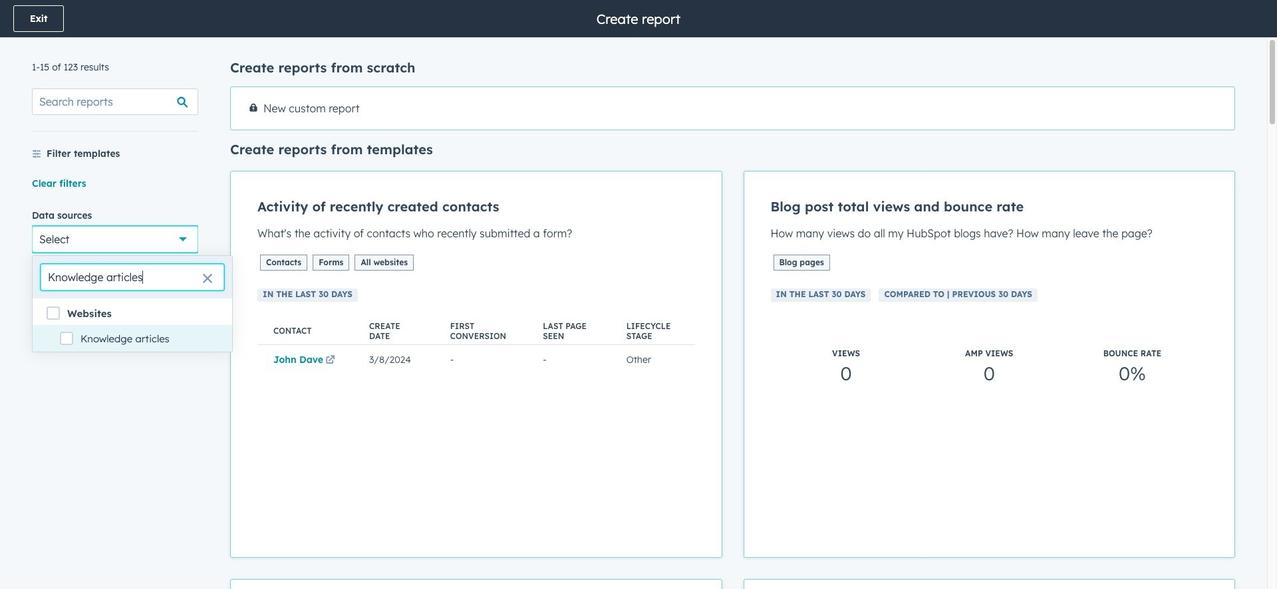 Task type: vqa. For each thing, say whether or not it's contained in the screenshot.
Landing page submission totals element
no



Task type: describe. For each thing, give the bounding box(es) containing it.
clear input image
[[202, 274, 213, 285]]

link opens in a new window image
[[326, 356, 335, 366]]

link opens in a new window image
[[326, 356, 335, 366]]



Task type: locate. For each thing, give the bounding box(es) containing it.
0 vertical spatial search search field
[[32, 89, 198, 115]]

1 vertical spatial search search field
[[41, 264, 224, 291]]

None checkbox
[[744, 171, 1236, 558], [744, 580, 1236, 590], [744, 171, 1236, 558], [744, 580, 1236, 590]]

None checkbox
[[230, 87, 1236, 130], [230, 171, 722, 558], [230, 580, 722, 590], [230, 87, 1236, 130], [230, 171, 722, 558], [230, 580, 722, 590]]

page section element
[[0, 0, 1278, 37]]

Search search field
[[32, 89, 198, 115], [41, 264, 224, 291]]



